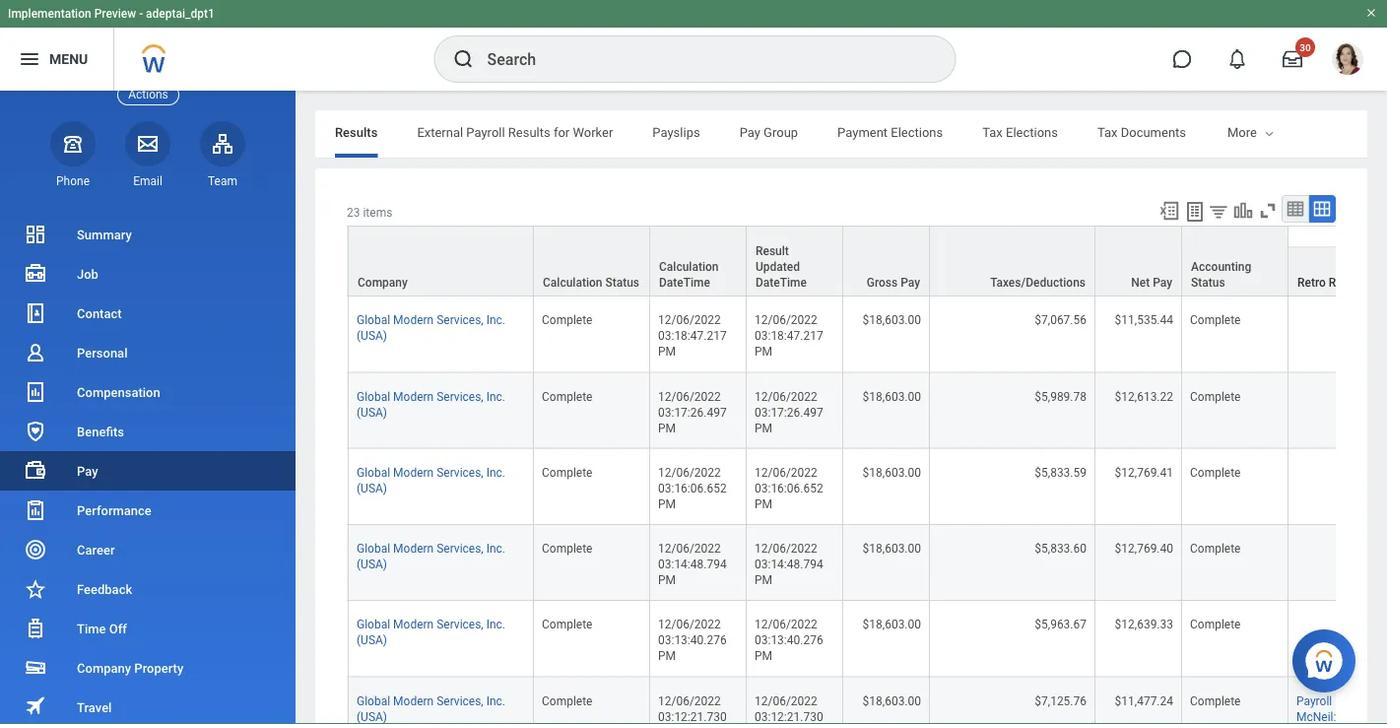 Task type: locate. For each thing, give the bounding box(es) containing it.
3 global modern services, inc. (usa) from the top
[[357, 466, 506, 495]]

1 datetime from the left
[[659, 276, 710, 290]]

pay down benefits
[[77, 464, 98, 478]]

2 03:17:26.497 from the left
[[755, 405, 823, 419]]

1 horizontal spatial elections
[[1006, 125, 1058, 139]]

2 $18,603.00 from the top
[[863, 390, 921, 403]]

phone button
[[50, 121, 96, 189]]

retro inside the payroll retro resu
[[1335, 694, 1363, 708]]

0 horizontal spatial calculation
[[543, 276, 603, 290]]

tab list containing results
[[315, 110, 1368, 158]]

03:16:06.652
[[658, 481, 727, 495], [755, 481, 823, 495]]

performance image
[[24, 499, 47, 522]]

12/06/2022 03:18:47.217 pm down the "calculation datetime"
[[658, 313, 730, 359]]

feedback
[[77, 582, 132, 597]]

0 horizontal spatial 03:13:40.276
[[658, 634, 727, 647]]

feedback image
[[24, 577, 47, 601]]

1 12/06/2022 03:18:47.217 pm from the left
[[658, 313, 730, 359]]

2 03:16:06.652 from the left
[[755, 481, 823, 495]]

list
[[0, 215, 296, 724]]

1 tax from the left
[[983, 125, 1003, 139]]

6 (usa) from the top
[[357, 710, 387, 724]]

global modern services, inc. (usa)
[[357, 313, 506, 343], [357, 390, 506, 419], [357, 466, 506, 495], [357, 542, 506, 571], [357, 618, 506, 647], [357, 694, 506, 724]]

result updated datetime
[[756, 244, 807, 290]]

0 horizontal spatial 12/06/2022 03:18:47.217 pm
[[658, 313, 730, 359]]

export to excel image
[[1159, 200, 1180, 222]]

1 vertical spatial result
[[1329, 276, 1362, 290]]

pay image
[[24, 459, 47, 483]]

withholding orders
[[1226, 125, 1335, 139]]

navigation pane region
[[0, 69, 296, 724]]

1 horizontal spatial 03:18:47.217
[[755, 329, 823, 343]]

0 horizontal spatial tax
[[983, 125, 1003, 139]]

justify image
[[18, 47, 41, 71]]

1 horizontal spatial 03:14:48.794
[[755, 558, 823, 571]]

pay inside popup button
[[1153, 276, 1173, 290]]

0 horizontal spatial status
[[605, 276, 640, 290]]

status
[[605, 276, 640, 290], [1191, 276, 1225, 290]]

0 horizontal spatial 12/06/2022 03:13:40.276 pm
[[658, 618, 730, 663]]

tax elections
[[983, 125, 1058, 139]]

6 $18,603.00 from the top
[[863, 694, 921, 708]]

company down the time off
[[77, 661, 131, 675]]

1 modern from the top
[[393, 313, 434, 327]]

tax
[[983, 125, 1003, 139], [1098, 125, 1118, 139]]

retro down 'expand table' 'image'
[[1298, 276, 1326, 290]]

time off image
[[24, 617, 47, 640]]

6 services, from the top
[[437, 694, 484, 708]]

datetime down updated
[[756, 276, 807, 290]]

company property link
[[0, 648, 296, 688]]

retro
[[1298, 276, 1326, 290], [1335, 694, 1363, 708]]

5 global modern services, inc. (usa) link from the top
[[357, 614, 506, 647]]

company inside list
[[77, 661, 131, 675]]

menu
[[49, 51, 88, 67]]

12/06/2022
[[658, 313, 721, 327], [755, 313, 818, 327], [658, 390, 721, 403], [755, 390, 818, 403], [658, 466, 721, 479], [755, 466, 818, 479], [658, 542, 721, 556], [755, 542, 818, 556], [658, 618, 721, 632], [755, 618, 818, 632], [658, 694, 721, 708], [755, 694, 818, 708]]

1 horizontal spatial 12/06/2022 03:14:48.794 pm
[[755, 542, 826, 587]]

net
[[1131, 276, 1150, 290]]

time off link
[[0, 609, 296, 648]]

taxes/deductions
[[990, 276, 1086, 290]]

1 results from the left
[[335, 125, 378, 139]]

column header
[[164, 226, 349, 298]]

menu button
[[0, 28, 114, 91]]

2 tax from the left
[[1098, 125, 1118, 139]]

3 $18,603.00 from the top
[[863, 466, 921, 479]]

inbox large image
[[1283, 49, 1303, 69]]

4 global from the top
[[357, 542, 390, 556]]

tab list
[[315, 110, 1368, 158]]

0 horizontal spatial company
[[77, 661, 131, 675]]

0 vertical spatial result
[[756, 244, 789, 258]]

0 horizontal spatial retro
[[1298, 276, 1326, 290]]

2 (usa) from the top
[[357, 405, 387, 419]]

results up 23
[[335, 125, 378, 139]]

email
[[133, 174, 162, 188]]

1 vertical spatial calculation
[[543, 276, 603, 290]]

calculation inside popup button
[[543, 276, 603, 290]]

team link
[[200, 121, 245, 189]]

payroll left resu
[[1297, 694, 1332, 708]]

company inside popup button
[[358, 276, 408, 290]]

4 complete element from the top
[[542, 538, 593, 556]]

1 horizontal spatial 12/06/2022 03:12:21.73
[[755, 694, 826, 724]]

03:18:47.217 down the "calculation datetime"
[[658, 329, 727, 343]]

company column header
[[349, 226, 534, 298]]

1 horizontal spatial result
[[1329, 276, 1362, 290]]

contact link
[[0, 294, 296, 333]]

03:18:47.217
[[658, 329, 727, 343], [755, 329, 823, 343]]

1 horizontal spatial tax
[[1098, 125, 1118, 139]]

result inside "result updated datetime"
[[756, 244, 789, 258]]

1 vertical spatial retro
[[1335, 694, 1363, 708]]

0 vertical spatial payroll
[[466, 125, 505, 139]]

personal
[[77, 345, 128, 360]]

4 global modern services, inc. (usa) from the top
[[357, 542, 506, 571]]

net pay
[[1131, 276, 1173, 290]]

1 horizontal spatial 12/06/2022 03:18:47.217 pm
[[755, 313, 826, 359]]

travel link
[[0, 688, 296, 724]]

global modern services, inc. (usa) link
[[357, 309, 506, 343], [357, 386, 506, 419], [357, 462, 506, 495], [357, 538, 506, 571], [357, 614, 506, 647], [357, 690, 506, 724]]

1 global modern services, inc. (usa) from the top
[[357, 313, 506, 343]]

calculation
[[659, 260, 719, 274], [543, 276, 603, 290]]

1 horizontal spatial payroll
[[1297, 694, 1332, 708]]

1 12/06/2022 03:16:06.652 pm from the left
[[658, 466, 730, 511]]

cell
[[164, 297, 349, 373], [1289, 297, 1387, 373], [164, 373, 349, 449], [1289, 373, 1387, 449], [164, 449, 349, 525], [1289, 449, 1387, 525], [164, 525, 349, 601], [1289, 525, 1387, 601], [164, 601, 349, 677], [1289, 601, 1387, 677], [164, 677, 349, 724]]

1 status from the left
[[605, 276, 640, 290]]

1 03:16:06.652 from the left
[[658, 481, 727, 495]]

inc.
[[486, 313, 506, 327], [486, 390, 506, 403], [486, 466, 506, 479], [486, 542, 506, 556], [486, 618, 506, 632], [486, 694, 506, 708]]

profile logan mcneil image
[[1332, 43, 1364, 79]]

close environment banner image
[[1366, 7, 1378, 19]]

0 horizontal spatial elections
[[891, 125, 943, 139]]

0 horizontal spatial 03:14:48.794
[[658, 558, 727, 571]]

0 horizontal spatial results
[[335, 125, 378, 139]]

1 horizontal spatial status
[[1191, 276, 1225, 290]]

time off
[[77, 621, 127, 636]]

personal image
[[24, 341, 47, 365]]

result
[[756, 244, 789, 258], [1329, 276, 1362, 290]]

feedback link
[[0, 570, 296, 609]]

0 vertical spatial retro
[[1298, 276, 1326, 290]]

0 horizontal spatial 03:18:47.217
[[658, 329, 727, 343]]

net pay column header
[[1096, 226, 1182, 298]]

$5,963.67
[[1035, 618, 1087, 632]]

status left the "calculation datetime"
[[605, 276, 640, 290]]

1 elections from the left
[[891, 125, 943, 139]]

export to worksheets image
[[1183, 200, 1207, 224]]

net pay button
[[1096, 227, 1181, 296]]

1 03:14:48.794 from the left
[[658, 558, 727, 571]]

1 horizontal spatial 03:13:40.276
[[755, 634, 823, 647]]

12/06/2022 03:18:47.217 pm down "result updated datetime"
[[755, 313, 826, 359]]

2 03:14:48.794 from the left
[[755, 558, 823, 571]]

1 03:17:26.497 from the left
[[658, 405, 727, 419]]

services,
[[437, 313, 484, 327], [437, 390, 484, 403], [437, 466, 484, 479], [437, 542, 484, 556], [437, 618, 484, 632], [437, 694, 484, 708]]

phone logan mcneil element
[[50, 173, 96, 189]]

pay inside popup button
[[901, 276, 920, 290]]

datetime right calculation status
[[659, 276, 710, 290]]

1 horizontal spatial results
[[508, 125, 551, 139]]

implementation preview -   adeptai_dpt1
[[8, 7, 215, 21]]

1 horizontal spatial company
[[358, 276, 408, 290]]

complete element
[[542, 309, 593, 327], [542, 386, 593, 403], [542, 462, 593, 479], [542, 538, 593, 556], [542, 614, 593, 632], [542, 690, 593, 708]]

4 $18,603.00 from the top
[[863, 542, 921, 556]]

payroll retro resu
[[1297, 694, 1387, 724]]

0 horizontal spatial 12/06/2022 03:12:21.73
[[658, 694, 730, 724]]

0 vertical spatial calculation
[[659, 260, 719, 274]]

0 horizontal spatial 12/06/2022 03:16:06.652 pm
[[658, 466, 730, 511]]

0 horizontal spatial result
[[756, 244, 789, 258]]

6 complete element from the top
[[542, 690, 593, 708]]

0 horizontal spatial 12/06/2022 03:14:48.794 pm
[[658, 542, 730, 587]]

status inside accounting status
[[1191, 276, 1225, 290]]

company for company
[[358, 276, 408, 290]]

status down accounting
[[1191, 276, 1225, 290]]

payroll
[[466, 125, 505, 139], [1297, 694, 1332, 708]]

03:17:26.497
[[658, 405, 727, 419], [755, 405, 823, 419]]

summary link
[[0, 215, 296, 254]]

pay right net
[[1153, 276, 1173, 290]]

1 12/06/2022 03:14:48.794 pm from the left
[[658, 542, 730, 587]]

datetime
[[659, 276, 710, 290], [756, 276, 807, 290]]

company down items
[[358, 276, 408, 290]]

pay
[[740, 125, 761, 139], [901, 276, 920, 290], [1153, 276, 1173, 290], [77, 464, 98, 478]]

result updated datetime button
[[747, 227, 843, 296]]

1 vertical spatial company
[[77, 661, 131, 675]]

status inside popup button
[[605, 276, 640, 290]]

12/06/2022 03:17:26.497 pm
[[658, 390, 730, 435], [755, 390, 826, 435]]

toolbar
[[1150, 195, 1336, 226]]

result down 'expand table' 'image'
[[1329, 276, 1362, 290]]

result up updated
[[756, 244, 789, 258]]

expand/collapse chart image
[[1233, 200, 1254, 222]]

retro left resu
[[1335, 694, 1363, 708]]

3 services, from the top
[[437, 466, 484, 479]]

modern
[[393, 313, 434, 327], [393, 390, 434, 403], [393, 466, 434, 479], [393, 542, 434, 556], [393, 618, 434, 632], [393, 694, 434, 708]]

results left the for
[[508, 125, 551, 139]]

0 horizontal spatial datetime
[[659, 276, 710, 290]]

2 datetime from the left
[[756, 276, 807, 290]]

5 $18,603.00 from the top
[[863, 618, 921, 632]]

0 horizontal spatial 12/06/2022 03:17:26.497 pm
[[658, 390, 730, 435]]

calculation inside popup button
[[659, 260, 719, 274]]

group
[[764, 125, 798, 139]]

tax documents
[[1098, 125, 1186, 139]]

1 horizontal spatial 12/06/2022 03:17:26.497 pm
[[755, 390, 826, 435]]

payroll right 'external'
[[466, 125, 505, 139]]

0 horizontal spatial 03:16:06.652
[[658, 481, 727, 495]]

1 horizontal spatial 03:16:06.652
[[755, 481, 823, 495]]

actions
[[128, 88, 168, 102]]

3 complete element from the top
[[542, 462, 593, 479]]

1 horizontal spatial 12/06/2022 03:13:40.276 pm
[[755, 618, 826, 663]]

1 12/06/2022 03:17:26.497 pm from the left
[[658, 390, 730, 435]]

1 horizontal spatial retro
[[1335, 694, 1363, 708]]

search image
[[452, 47, 475, 71]]

1 $18,603.00 from the top
[[863, 313, 921, 327]]

1 vertical spatial payroll
[[1297, 694, 1332, 708]]

pay link
[[0, 451, 296, 491]]

03:18:47.217 down "result updated datetime"
[[755, 329, 823, 343]]

benefits link
[[0, 412, 296, 451]]

pm
[[658, 345, 676, 359], [755, 345, 773, 359], [658, 421, 676, 435], [755, 421, 773, 435], [658, 497, 676, 511], [755, 497, 773, 511], [658, 573, 676, 587], [755, 573, 773, 587], [658, 650, 676, 663], [755, 650, 773, 663]]

resu
[[1366, 694, 1387, 708]]

1 horizontal spatial datetime
[[756, 276, 807, 290]]

12/06/2022 03:16:06.652 pm
[[658, 466, 730, 511], [755, 466, 826, 511]]

items
[[363, 206, 393, 220]]

30 button
[[1271, 37, 1315, 81]]

3 global from the top
[[357, 466, 390, 479]]

company property
[[77, 661, 184, 675]]

result updated datetime column header
[[747, 226, 843, 298]]

1 horizontal spatial calculation
[[659, 260, 719, 274]]

1 (usa) from the top
[[357, 329, 387, 343]]

property
[[134, 661, 184, 675]]

pay left group
[[740, 125, 761, 139]]

benefits image
[[24, 420, 47, 443]]

0 horizontal spatial 03:17:26.497
[[658, 405, 727, 419]]

$18,603.00
[[863, 313, 921, 327], [863, 390, 921, 403], [863, 466, 921, 479], [863, 542, 921, 556], [863, 618, 921, 632], [863, 694, 921, 708]]

2 elections from the left
[[1006, 125, 1058, 139]]

2 03:18:47.217 from the left
[[755, 329, 823, 343]]

0 vertical spatial company
[[358, 276, 408, 290]]

23
[[347, 206, 360, 220]]

accounting status
[[1191, 260, 1252, 290]]

1 horizontal spatial 03:17:26.497
[[755, 405, 823, 419]]

2 global modern services, inc. (usa) link from the top
[[357, 386, 506, 419]]

for
[[554, 125, 570, 139]]

datetime inside result updated datetime popup button
[[756, 276, 807, 290]]

career image
[[24, 538, 47, 562]]

23 items
[[347, 206, 393, 220]]

menu banner
[[0, 0, 1387, 91]]

1 global from the top
[[357, 313, 390, 327]]

results
[[335, 125, 378, 139], [508, 125, 551, 139]]

2 status from the left
[[1191, 276, 1225, 290]]

1 complete element from the top
[[542, 309, 593, 327]]

pay right gross
[[901, 276, 920, 290]]

1 horizontal spatial 12/06/2022 03:16:06.652 pm
[[755, 466, 826, 511]]

compensation
[[77, 385, 160, 400]]



Task type: describe. For each thing, give the bounding box(es) containing it.
list containing summary
[[0, 215, 296, 724]]

tax for tax elections
[[983, 125, 1003, 139]]

mail image
[[136, 132, 160, 155]]

2 global from the top
[[357, 390, 390, 403]]

job link
[[0, 254, 296, 294]]

orders
[[1297, 125, 1335, 139]]

more
[[1228, 125, 1257, 139]]

gross
[[867, 276, 898, 290]]

worker
[[573, 125, 613, 139]]

5 inc. from the top
[[486, 618, 506, 632]]

$12,769.41
[[1115, 466, 1174, 479]]

5 global from the top
[[357, 618, 390, 632]]

payment
[[838, 125, 888, 139]]

elections for payment elections
[[891, 125, 943, 139]]

$11,477.24
[[1115, 694, 1174, 708]]

3 global modern services, inc. (usa) link from the top
[[357, 462, 506, 495]]

3 (usa) from the top
[[357, 481, 387, 495]]

calculation datetime column header
[[650, 226, 747, 298]]

preview
[[94, 7, 136, 21]]

table image
[[1286, 199, 1306, 219]]

1 global modern services, inc. (usa) link from the top
[[357, 309, 506, 343]]

select to filter grid data image
[[1208, 201, 1230, 222]]

updated
[[756, 260, 800, 274]]

elections for tax elections
[[1006, 125, 1058, 139]]

2 12/06/2022 03:16:06.652 pm from the left
[[755, 466, 826, 511]]

performance
[[77, 503, 152, 518]]

accounting status button
[[1182, 227, 1288, 296]]

1 12/06/2022 03:12:21.73 from the left
[[658, 694, 730, 724]]

fullscreen image
[[1257, 200, 1279, 222]]

calculation status button
[[534, 227, 649, 296]]

documents
[[1121, 125, 1186, 139]]

contact image
[[24, 302, 47, 325]]

4 (usa) from the top
[[357, 558, 387, 571]]

retro result
[[1298, 276, 1362, 290]]

$5,833.60
[[1035, 542, 1087, 556]]

5 services, from the top
[[437, 618, 484, 632]]

5 complete element from the top
[[542, 614, 593, 632]]

tax for tax documents
[[1098, 125, 1118, 139]]

2 global modern services, inc. (usa) from the top
[[357, 390, 506, 419]]

job image
[[24, 262, 47, 286]]

2 modern from the top
[[393, 390, 434, 403]]

2 12/06/2022 03:18:47.217 pm from the left
[[755, 313, 826, 359]]

payroll inside the payroll retro resu
[[1297, 694, 1332, 708]]

calculation status
[[543, 276, 640, 290]]

off
[[109, 621, 127, 636]]

30
[[1300, 41, 1311, 53]]

1 services, from the top
[[437, 313, 484, 327]]

adeptai_dpt1
[[146, 7, 215, 21]]

company button
[[349, 227, 533, 296]]

taxes/deductions column header
[[930, 226, 1096, 298]]

2 12/06/2022 03:12:21.73 from the left
[[755, 694, 826, 724]]

1 inc. from the top
[[486, 313, 506, 327]]

compensation image
[[24, 380, 47, 404]]

taxes/deductions button
[[930, 227, 1095, 296]]

job
[[77, 267, 98, 281]]

phone
[[56, 174, 90, 188]]

external
[[417, 125, 463, 139]]

payslips
[[653, 125, 700, 139]]

5 (usa) from the top
[[357, 634, 387, 647]]

career
[[77, 542, 115, 557]]

withholding
[[1226, 125, 1294, 139]]

external payroll results for worker
[[417, 125, 613, 139]]

6 global modern services, inc. (usa) from the top
[[357, 694, 506, 724]]

3 modern from the top
[[393, 466, 434, 479]]

pay inside list
[[77, 464, 98, 478]]

2 12/06/2022 03:17:26.497 pm from the left
[[755, 390, 826, 435]]

$7,067.56
[[1035, 313, 1087, 327]]

company for company property
[[77, 661, 131, 675]]

0 horizontal spatial payroll
[[466, 125, 505, 139]]

6 inc. from the top
[[486, 694, 506, 708]]

notifications large image
[[1228, 49, 1247, 69]]

travel
[[77, 700, 112, 715]]

gross pay button
[[843, 227, 929, 296]]

4 modern from the top
[[393, 542, 434, 556]]

3 inc. from the top
[[486, 466, 506, 479]]

gross pay
[[867, 276, 920, 290]]

retro inside popup button
[[1298, 276, 1326, 290]]

datetime inside the "calculation datetime"
[[659, 276, 710, 290]]

implementation
[[8, 7, 91, 21]]

$12,639.33
[[1115, 618, 1174, 632]]

travel image
[[24, 694, 47, 718]]

2 12/06/2022 03:14:48.794 pm from the left
[[755, 542, 826, 587]]

2 inc. from the top
[[486, 390, 506, 403]]

$12,769.40
[[1115, 542, 1174, 556]]

status for accounting status
[[1191, 276, 1225, 290]]

pay group
[[740, 125, 798, 139]]

team
[[208, 174, 237, 188]]

company property image
[[24, 656, 47, 680]]

phone image
[[59, 132, 87, 155]]

6 modern from the top
[[393, 694, 434, 708]]

actions button
[[117, 84, 179, 105]]

$7,125.76
[[1035, 694, 1087, 708]]

4 inc. from the top
[[486, 542, 506, 556]]

email button
[[125, 121, 170, 189]]

2 results from the left
[[508, 125, 551, 139]]

benefits
[[77, 424, 124, 439]]

6 global modern services, inc. (usa) link from the top
[[357, 690, 506, 724]]

$12,613.22
[[1115, 390, 1174, 403]]

payroll retro resu link
[[1297, 690, 1387, 724]]

time
[[77, 621, 106, 636]]

personal link
[[0, 333, 296, 372]]

4 global modern services, inc. (usa) link from the top
[[357, 538, 506, 571]]

view team image
[[211, 132, 235, 155]]

result inside popup button
[[1329, 276, 1362, 290]]

payment elections
[[838, 125, 943, 139]]

$11,535.44
[[1115, 313, 1174, 327]]

5 modern from the top
[[393, 618, 434, 632]]

5 global modern services, inc. (usa) from the top
[[357, 618, 506, 647]]

accounting
[[1191, 260, 1252, 274]]

contact
[[77, 306, 122, 321]]

status for calculation status
[[605, 276, 640, 290]]

team logan mcneil element
[[200, 173, 245, 189]]

gross pay column header
[[843, 226, 930, 298]]

1 03:18:47.217 from the left
[[658, 329, 727, 343]]

1 12/06/2022 03:13:40.276 pm from the left
[[658, 618, 730, 663]]

retro result button
[[1289, 248, 1387, 296]]

calculation datetime button
[[650, 227, 746, 296]]

$5,833.59
[[1035, 466, 1087, 479]]

accounting status column header
[[1182, 226, 1289, 298]]

-
[[139, 7, 143, 21]]

2 03:13:40.276 from the left
[[755, 634, 823, 647]]

2 services, from the top
[[437, 390, 484, 403]]

calculation for status
[[543, 276, 603, 290]]

calculation datetime
[[659, 260, 719, 290]]

4 services, from the top
[[437, 542, 484, 556]]

email logan mcneil element
[[125, 173, 170, 189]]

$5,989.78
[[1035, 390, 1087, 403]]

summary image
[[24, 223, 47, 246]]

summary
[[77, 227, 132, 242]]

6 global from the top
[[357, 694, 390, 708]]

Search Workday  search field
[[487, 37, 915, 81]]

calculation status column header
[[534, 226, 650, 298]]

compensation link
[[0, 372, 296, 412]]

career link
[[0, 530, 296, 570]]

2 complete element from the top
[[542, 386, 593, 403]]

performance link
[[0, 491, 296, 530]]

1 03:13:40.276 from the left
[[658, 634, 727, 647]]

expand table image
[[1313, 199, 1332, 219]]

calculation for datetime
[[659, 260, 719, 274]]

2 12/06/2022 03:13:40.276 pm from the left
[[755, 618, 826, 663]]



Task type: vqa. For each thing, say whether or not it's contained in the screenshot.
Payroll Retro Resu Link
yes



